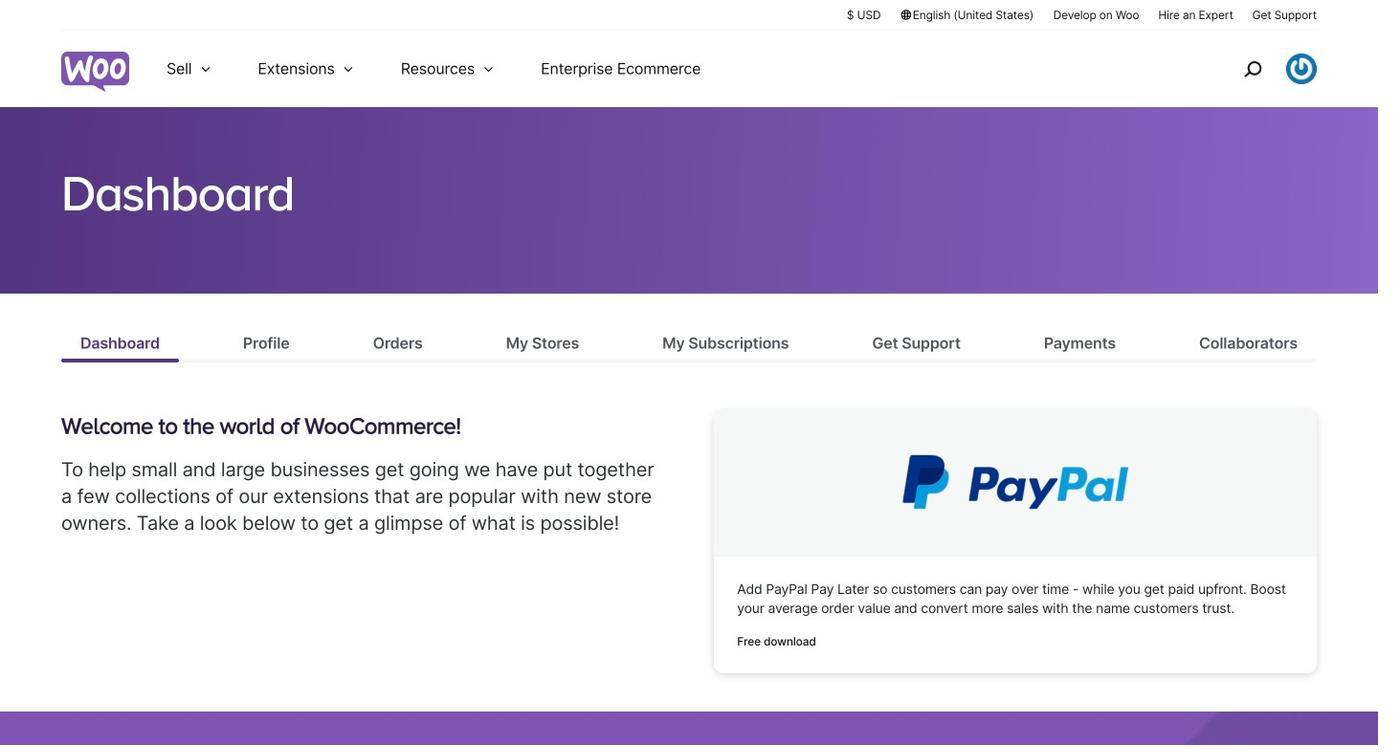 Task type: describe. For each thing, give the bounding box(es) containing it.
search image
[[1238, 54, 1268, 84]]



Task type: vqa. For each thing, say whether or not it's contained in the screenshot.
the Open account menu image in the right top of the page
yes



Task type: locate. For each thing, give the bounding box(es) containing it.
open account menu image
[[1287, 54, 1317, 84]]

service navigation menu element
[[1203, 38, 1317, 100]]



